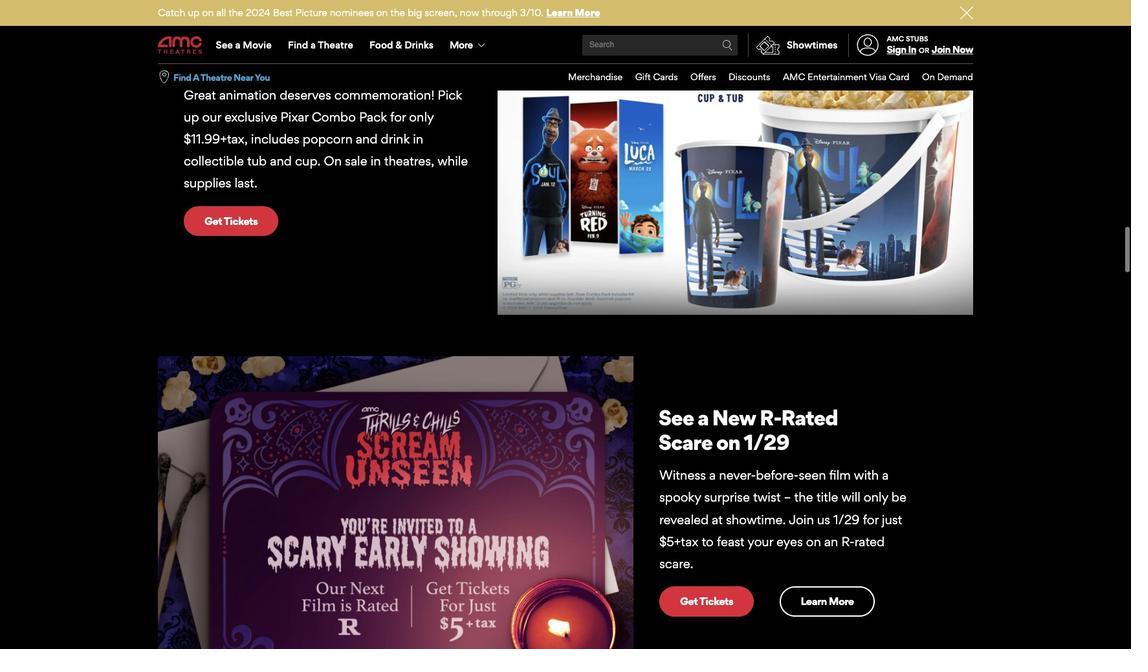 Task type: vqa. For each thing, say whether or not it's contained in the screenshot.
the get corresponding to Scare
yes



Task type: describe. For each thing, give the bounding box(es) containing it.
three
[[183, 23, 238, 49]]

at
[[712, 511, 723, 527]]

great animation deserves commemoration! pick up our exclusive pixar combo pack for only $11.99+tax, includes popcorn and drink in collectible tub and cup. on sale in theatres, while supplies last.
[[184, 86, 468, 190]]

witness
[[660, 467, 706, 482]]

r- inside witness a never-before-seen film with a spooky surprise twist – the title will only be revealed at showtime. join us 1/29 for just $5+tax to feast your eyes on an r-rated scare.
[[842, 533, 855, 549]]

get tickets for combo.
[[205, 213, 258, 226]]

includes
[[251, 130, 300, 146]]

eyes
[[777, 533, 803, 549]]

great inside great animation deserves commemoration! pick up our exclusive pixar combo pack for only $11.99+tax, includes popcorn and drink in collectible tub and cup. on sale in theatres, while supplies last.
[[184, 86, 216, 101]]

pack
[[359, 108, 387, 123]]

get tickets link for combo.
[[184, 205, 279, 235]]

merchandise link
[[556, 64, 623, 90]]

offers link
[[678, 64, 716, 90]]

all
[[216, 6, 226, 19]]

find a theatre
[[288, 39, 353, 51]]

tickets for scare
[[700, 594, 734, 607]]

merchandise
[[568, 71, 623, 82]]

revealed
[[660, 511, 709, 527]]

on inside see a new r-rated scare on 1/29
[[716, 428, 740, 454]]

a for theatre
[[311, 39, 316, 51]]

menu containing merchandise
[[556, 64, 974, 90]]

0 vertical spatial up
[[188, 6, 200, 19]]

or
[[919, 46, 930, 55]]

a for movie
[[235, 39, 241, 51]]

a for new
[[698, 404, 709, 430]]

0 horizontal spatial the
[[229, 6, 243, 19]]

big
[[408, 6, 422, 19]]

amc entertainment visa card
[[783, 71, 910, 82]]

showtime.
[[726, 511, 786, 527]]

screen,
[[425, 6, 457, 19]]

on left all
[[202, 6, 214, 19]]

more inside button
[[450, 39, 473, 51]]

showtimes link
[[748, 34, 838, 57]]

while
[[438, 152, 468, 168]]

surprise
[[705, 489, 750, 504]]

3/10.
[[520, 6, 544, 19]]

0 vertical spatial more
[[575, 6, 600, 19]]

find for find a theatre
[[288, 39, 308, 51]]

on inside witness a never-before-seen film with a spooky surprise twist – the title will only be revealed at showtime. join us 1/29 for just $5+tax to feast your eyes on an r-rated scare.
[[806, 533, 821, 549]]

gift
[[635, 71, 651, 82]]

with
[[854, 467, 879, 482]]

combo.
[[241, 47, 317, 73]]

gift cards link
[[623, 64, 678, 90]]

join inside witness a never-before-seen film with a spooky surprise twist – the title will only be revealed at showtime. join us 1/29 for just $5+tax to feast your eyes on an r-rated scare.
[[789, 511, 814, 527]]

drink
[[381, 130, 410, 146]]

through
[[482, 6, 518, 19]]

an
[[825, 533, 839, 549]]

food & drinks link
[[361, 27, 442, 63]]

search the AMC website text field
[[588, 40, 722, 50]]

witness a never-before-seen film with a spooky surprise twist – the title will only be revealed at showtime. join us 1/29 for just $5+tax to feast your eyes on an r-rated scare.
[[660, 467, 907, 571]]

three great movies. one great combo.
[[183, 23, 418, 73]]

2024
[[246, 6, 270, 19]]

0 horizontal spatial learn more link
[[546, 6, 600, 19]]

sale
[[345, 152, 367, 168]]

now
[[953, 43, 974, 56]]

see for see a movie
[[216, 39, 233, 51]]

2 horizontal spatial more
[[829, 594, 854, 607]]

a for never-
[[709, 467, 716, 482]]

$5+tax
[[660, 533, 699, 549]]

exclusive
[[225, 108, 277, 123]]

find a theatre near you button
[[173, 71, 270, 84]]

tub
[[247, 152, 267, 168]]

collectible
[[184, 152, 244, 168]]

before-
[[756, 467, 799, 482]]

cup.
[[295, 152, 321, 168]]

1 horizontal spatial the
[[391, 6, 405, 19]]

showtimes image
[[749, 34, 787, 57]]

visa
[[869, 71, 887, 82]]

tickets for combo.
[[224, 213, 258, 226]]

scare
[[659, 428, 713, 454]]

combo
[[312, 108, 356, 123]]

will
[[842, 489, 861, 504]]

pixar combo pack image
[[498, 0, 974, 314]]

just
[[882, 511, 903, 527]]

on demand
[[922, 71, 974, 82]]

rated
[[855, 533, 885, 549]]

user profile image
[[850, 35, 886, 56]]

cards
[[653, 71, 678, 82]]

0 vertical spatial learn
[[546, 6, 573, 19]]

learn inside "link"
[[801, 594, 827, 607]]

for inside witness a never-before-seen film with a spooky surprise twist – the title will only be revealed at showtime. join us 1/29 for just $5+tax to feast your eyes on an r-rated scare.
[[863, 511, 879, 527]]

last.
[[235, 174, 257, 190]]

amc stubs sign in or join now
[[887, 34, 974, 56]]

catch
[[158, 6, 185, 19]]

a right with
[[882, 467, 889, 482]]

up inside great animation deserves commemoration! pick up our exclusive pixar combo pack for only $11.99+tax, includes popcorn and drink in collectible tub and cup. on sale in theatres, while supplies last.
[[184, 108, 199, 123]]

get for scare
[[680, 594, 698, 607]]

animation
[[219, 86, 277, 101]]

sign
[[887, 43, 907, 56]]



Task type: locate. For each thing, give the bounding box(es) containing it.
–
[[784, 489, 791, 504]]

find inside menu
[[288, 39, 308, 51]]

movies.
[[299, 23, 374, 49]]

only inside great animation deserves commemoration! pick up our exclusive pixar combo pack for only $11.99+tax, includes popcorn and drink in collectible tub and cup. on sale in theatres, while supplies last.
[[409, 108, 434, 123]]

a left the 'never-'
[[709, 467, 716, 482]]

more down now
[[450, 39, 473, 51]]

1 horizontal spatial get tickets
[[680, 594, 734, 607]]

get down the supplies
[[205, 213, 222, 226]]

tickets down to
[[700, 594, 734, 607]]

get tickets for scare
[[680, 594, 734, 607]]

get tickets down scare. on the right bottom of the page
[[680, 594, 734, 607]]

amc down showtimes link
[[783, 71, 805, 82]]

get tickets link down scare. on the right bottom of the page
[[660, 586, 754, 616]]

the inside witness a never-before-seen film with a spooky surprise twist – the title will only be revealed at showtime. join us 1/29 for just $5+tax to feast your eyes on an r-rated scare.
[[795, 489, 813, 504]]

demand
[[938, 71, 974, 82]]

only
[[409, 108, 434, 123], [864, 489, 889, 504]]

1 horizontal spatial on
[[922, 71, 935, 82]]

new
[[712, 404, 756, 430]]

in right drink
[[413, 130, 423, 146]]

0 horizontal spatial see
[[216, 39, 233, 51]]

for
[[390, 108, 406, 123], [863, 511, 879, 527]]

0 vertical spatial and
[[356, 130, 378, 146]]

0 vertical spatial get tickets link
[[184, 205, 279, 235]]

scream unseen image
[[158, 355, 634, 650]]

the right all
[[229, 6, 243, 19]]

discounts link
[[716, 64, 771, 90]]

see inside see a new r-rated scare on 1/29
[[659, 404, 694, 430]]

seen
[[799, 467, 826, 482]]

more down 'an'
[[829, 594, 854, 607]]

movie
[[243, 39, 272, 51]]

1 vertical spatial tickets
[[700, 594, 734, 607]]

1/29 inside witness a never-before-seen film with a spooky surprise twist – the title will only be revealed at showtime. join us 1/29 for just $5+tax to feast your eyes on an r-rated scare.
[[834, 511, 860, 527]]

discounts
[[729, 71, 771, 82]]

see a movie
[[216, 39, 272, 51]]

food
[[370, 39, 393, 51]]

1 horizontal spatial learn more link
[[780, 586, 875, 616]]

0 vertical spatial tickets
[[224, 213, 258, 226]]

see left 'new'
[[659, 404, 694, 430]]

1 vertical spatial learn
[[801, 594, 827, 607]]

a inside see a new r-rated scare on 1/29
[[698, 404, 709, 430]]

get tickets link
[[184, 205, 279, 235], [660, 586, 754, 616]]

1 horizontal spatial join
[[932, 43, 951, 56]]

0 vertical spatial amc
[[887, 34, 904, 43]]

see up find a theatre near you
[[216, 39, 233, 51]]

stubs
[[906, 34, 929, 43]]

showtimes
[[787, 39, 838, 51]]

and down includes
[[270, 152, 292, 168]]

1 horizontal spatial 1/29
[[834, 511, 860, 527]]

amc up 'sign'
[[887, 34, 904, 43]]

0 horizontal spatial get
[[205, 213, 222, 226]]

up left 'our'
[[184, 108, 199, 123]]

entertainment
[[808, 71, 867, 82]]

1 horizontal spatial and
[[356, 130, 378, 146]]

and down pack
[[356, 130, 378, 146]]

join
[[932, 43, 951, 56], [789, 511, 814, 527]]

2 horizontal spatial the
[[795, 489, 813, 504]]

find a theatre near you
[[173, 72, 270, 83]]

1 vertical spatial more
[[450, 39, 473, 51]]

1 horizontal spatial learn
[[801, 594, 827, 607]]

0 horizontal spatial find
[[173, 72, 191, 83]]

0 vertical spatial get
[[205, 213, 222, 226]]

1 horizontal spatial theatre
[[318, 39, 353, 51]]

rated
[[781, 404, 838, 430]]

2 vertical spatial more
[[829, 594, 854, 607]]

get tickets down last.
[[205, 213, 258, 226]]

get tickets link for scare
[[660, 586, 754, 616]]

for inside great animation deserves commemoration! pick up our exclusive pixar combo pack for only $11.99+tax, includes popcorn and drink in collectible tub and cup. on sale in theatres, while supplies last.
[[390, 108, 406, 123]]

1 vertical spatial find
[[173, 72, 191, 83]]

near
[[234, 72, 253, 83]]

deserves
[[280, 86, 331, 101]]

learn more link right 3/10.
[[546, 6, 600, 19]]

0 horizontal spatial on
[[324, 152, 342, 168]]

1 horizontal spatial for
[[863, 511, 879, 527]]

card
[[889, 71, 910, 82]]

the left 'big'
[[391, 6, 405, 19]]

on up one
[[376, 6, 388, 19]]

0 vertical spatial see
[[216, 39, 233, 51]]

on inside great animation deserves commemoration! pick up our exclusive pixar combo pack for only $11.99+tax, includes popcorn and drink in collectible tub and cup. on sale in theatres, while supplies last.
[[324, 152, 342, 168]]

tickets down last.
[[224, 213, 258, 226]]

find left a
[[173, 72, 191, 83]]

1 horizontal spatial r-
[[842, 533, 855, 549]]

see inside menu
[[216, 39, 233, 51]]

now
[[460, 6, 479, 19]]

learn down 'an'
[[801, 594, 827, 607]]

amc inside amc stubs sign in or join now
[[887, 34, 904, 43]]

0 horizontal spatial only
[[409, 108, 434, 123]]

see
[[216, 39, 233, 51], [659, 404, 694, 430]]

nominees
[[330, 6, 374, 19]]

on up the 'never-'
[[716, 428, 740, 454]]

offers
[[691, 71, 716, 82]]

on down or
[[922, 71, 935, 82]]

amc for visa
[[783, 71, 805, 82]]

supplies
[[184, 174, 231, 190]]

pick
[[438, 86, 462, 101]]

0 vertical spatial on
[[922, 71, 935, 82]]

your
[[748, 533, 774, 549]]

on demand link
[[910, 64, 974, 90]]

a left movie
[[235, 39, 241, 51]]

the right –
[[795, 489, 813, 504]]

a
[[235, 39, 241, 51], [311, 39, 316, 51], [698, 404, 709, 430], [709, 467, 716, 482], [882, 467, 889, 482]]

a left 'new'
[[698, 404, 709, 430]]

best
[[273, 6, 293, 19]]

scare.
[[660, 555, 694, 571]]

on down popcorn
[[324, 152, 342, 168]]

for up drink
[[390, 108, 406, 123]]

cookie consent banner dialog
[[0, 615, 1131, 650]]

1 vertical spatial on
[[324, 152, 342, 168]]

1 horizontal spatial more
[[575, 6, 600, 19]]

r- inside see a new r-rated scare on 1/29
[[760, 404, 782, 430]]

0 horizontal spatial theatre
[[200, 72, 232, 83]]

0 horizontal spatial amc
[[783, 71, 805, 82]]

0 horizontal spatial get tickets
[[205, 213, 258, 226]]

learn right 3/10.
[[546, 6, 573, 19]]

join left us
[[789, 511, 814, 527]]

only left be in the right bottom of the page
[[864, 489, 889, 504]]

0 horizontal spatial r-
[[760, 404, 782, 430]]

1/29 inside see a new r-rated scare on 1/29
[[744, 428, 789, 454]]

1 vertical spatial get tickets link
[[660, 586, 754, 616]]

in right sale
[[371, 152, 381, 168]]

1 horizontal spatial tickets
[[700, 594, 734, 607]]

title
[[817, 489, 839, 504]]

menu up merchandise link
[[158, 27, 974, 63]]

1 vertical spatial only
[[864, 489, 889, 504]]

you
[[255, 72, 270, 83]]

get for combo.
[[205, 213, 222, 226]]

1 vertical spatial join
[[789, 511, 814, 527]]

0 horizontal spatial and
[[270, 152, 292, 168]]

find down "picture"
[[288, 39, 308, 51]]

learn more link
[[546, 6, 600, 19], [780, 586, 875, 616]]

for left "just"
[[863, 511, 879, 527]]

amc for sign
[[887, 34, 904, 43]]

0 vertical spatial theatre
[[318, 39, 353, 51]]

1 vertical spatial for
[[863, 511, 879, 527]]

only inside witness a never-before-seen film with a spooky surprise twist – the title will only be revealed at showtime. join us 1/29 for just $5+tax to feast your eyes on an r-rated scare.
[[864, 489, 889, 504]]

0 vertical spatial menu
[[158, 27, 974, 63]]

sign in or join amc stubs element
[[848, 27, 974, 63]]

0 horizontal spatial in
[[371, 152, 381, 168]]

theatre down nominees
[[318, 39, 353, 51]]

theatres,
[[384, 152, 434, 168]]

theatre right a
[[200, 72, 232, 83]]

0 vertical spatial join
[[932, 43, 951, 56]]

0 horizontal spatial join
[[789, 511, 814, 527]]

one
[[378, 23, 418, 49]]

in
[[908, 43, 917, 56]]

amc entertainment visa card link
[[771, 64, 910, 90]]

1 vertical spatial theatre
[[200, 72, 232, 83]]

be
[[892, 489, 907, 504]]

theatre for a
[[200, 72, 232, 83]]

0 horizontal spatial 1/29
[[744, 428, 789, 454]]

1 horizontal spatial only
[[864, 489, 889, 504]]

join right or
[[932, 43, 951, 56]]

learn more
[[801, 594, 854, 607]]

get down scare. on the right bottom of the page
[[680, 594, 698, 607]]

tickets
[[224, 213, 258, 226], [700, 594, 734, 607]]

up right the catch
[[188, 6, 200, 19]]

1 vertical spatial learn more link
[[780, 586, 875, 616]]

to
[[702, 533, 714, 549]]

1 vertical spatial 1/29
[[834, 511, 860, 527]]

menu
[[158, 27, 974, 63], [556, 64, 974, 90]]

1 vertical spatial amc
[[783, 71, 805, 82]]

sign in button
[[887, 43, 917, 56]]

find a theatre link
[[280, 27, 361, 63]]

1 horizontal spatial get
[[680, 594, 698, 607]]

feast
[[717, 533, 745, 549]]

film
[[830, 467, 851, 482]]

amc logo image
[[158, 37, 203, 54], [158, 37, 203, 54]]

1 vertical spatial up
[[184, 108, 199, 123]]

see a new r-rated scare on 1/29
[[659, 404, 838, 454]]

spooky
[[660, 489, 701, 504]]

in
[[413, 130, 423, 146], [371, 152, 381, 168]]

learn more link down 'an'
[[780, 586, 875, 616]]

drinks
[[405, 39, 434, 51]]

menu containing more
[[158, 27, 974, 63]]

1 horizontal spatial in
[[413, 130, 423, 146]]

commemoration!
[[335, 86, 435, 101]]

0 horizontal spatial for
[[390, 108, 406, 123]]

see for see a new r-rated scare on 1/29
[[659, 404, 694, 430]]

on
[[922, 71, 935, 82], [324, 152, 342, 168]]

theatre inside button
[[200, 72, 232, 83]]

theatre for a
[[318, 39, 353, 51]]

gift cards
[[635, 71, 678, 82]]

1 vertical spatial get
[[680, 594, 698, 607]]

r- right 'an'
[[842, 533, 855, 549]]

0 vertical spatial learn more link
[[546, 6, 600, 19]]

0 horizontal spatial learn
[[546, 6, 573, 19]]

1 vertical spatial menu
[[556, 64, 974, 90]]

0 vertical spatial find
[[288, 39, 308, 51]]

1 horizontal spatial see
[[659, 404, 694, 430]]

see a movie link
[[208, 27, 280, 63]]

never-
[[719, 467, 756, 482]]

0 vertical spatial only
[[409, 108, 434, 123]]

1 horizontal spatial get tickets link
[[660, 586, 754, 616]]

a
[[193, 72, 199, 83]]

more button
[[442, 27, 496, 63]]

&
[[396, 39, 402, 51]]

a down "picture"
[[311, 39, 316, 51]]

find inside button
[[173, 72, 191, 83]]

1 vertical spatial get tickets
[[680, 594, 734, 607]]

0 horizontal spatial tickets
[[224, 213, 258, 226]]

menu down showtimes image
[[556, 64, 974, 90]]

1 vertical spatial in
[[371, 152, 381, 168]]

1/29
[[744, 428, 789, 454], [834, 511, 860, 527]]

0 vertical spatial r-
[[760, 404, 782, 430]]

only up drink
[[409, 108, 434, 123]]

1/29 up before-
[[744, 428, 789, 454]]

1 vertical spatial see
[[659, 404, 694, 430]]

1 vertical spatial r-
[[842, 533, 855, 549]]

1 horizontal spatial find
[[288, 39, 308, 51]]

0 horizontal spatial more
[[450, 39, 473, 51]]

get tickets link down last.
[[184, 205, 279, 235]]

0 vertical spatial get tickets
[[205, 213, 258, 226]]

1/29 down will
[[834, 511, 860, 527]]

popcorn
[[303, 130, 353, 146]]

join now button
[[932, 43, 974, 56]]

0 vertical spatial for
[[390, 108, 406, 123]]

0 vertical spatial 1/29
[[744, 428, 789, 454]]

submit search icon image
[[722, 40, 733, 50]]

join inside amc stubs sign in or join now
[[932, 43, 951, 56]]

get
[[205, 213, 222, 226], [680, 594, 698, 607]]

1 vertical spatial and
[[270, 152, 292, 168]]

on left 'an'
[[806, 533, 821, 549]]

twist
[[753, 489, 781, 504]]

1 horizontal spatial amc
[[887, 34, 904, 43]]

learn
[[546, 6, 573, 19], [801, 594, 827, 607]]

theatre
[[318, 39, 353, 51], [200, 72, 232, 83]]

food & drinks
[[370, 39, 434, 51]]

pixar
[[281, 108, 309, 123]]

more
[[575, 6, 600, 19], [450, 39, 473, 51], [829, 594, 854, 607]]

us
[[817, 511, 830, 527]]

picture
[[295, 6, 327, 19]]

0 horizontal spatial get tickets link
[[184, 205, 279, 235]]

catch up on all the 2024 best picture nominees on the big screen, now through 3/10. learn more
[[158, 6, 600, 19]]

r- right 'new'
[[760, 404, 782, 430]]

more right 3/10.
[[575, 6, 600, 19]]

0 vertical spatial in
[[413, 130, 423, 146]]

find for find a theatre near you
[[173, 72, 191, 83]]



